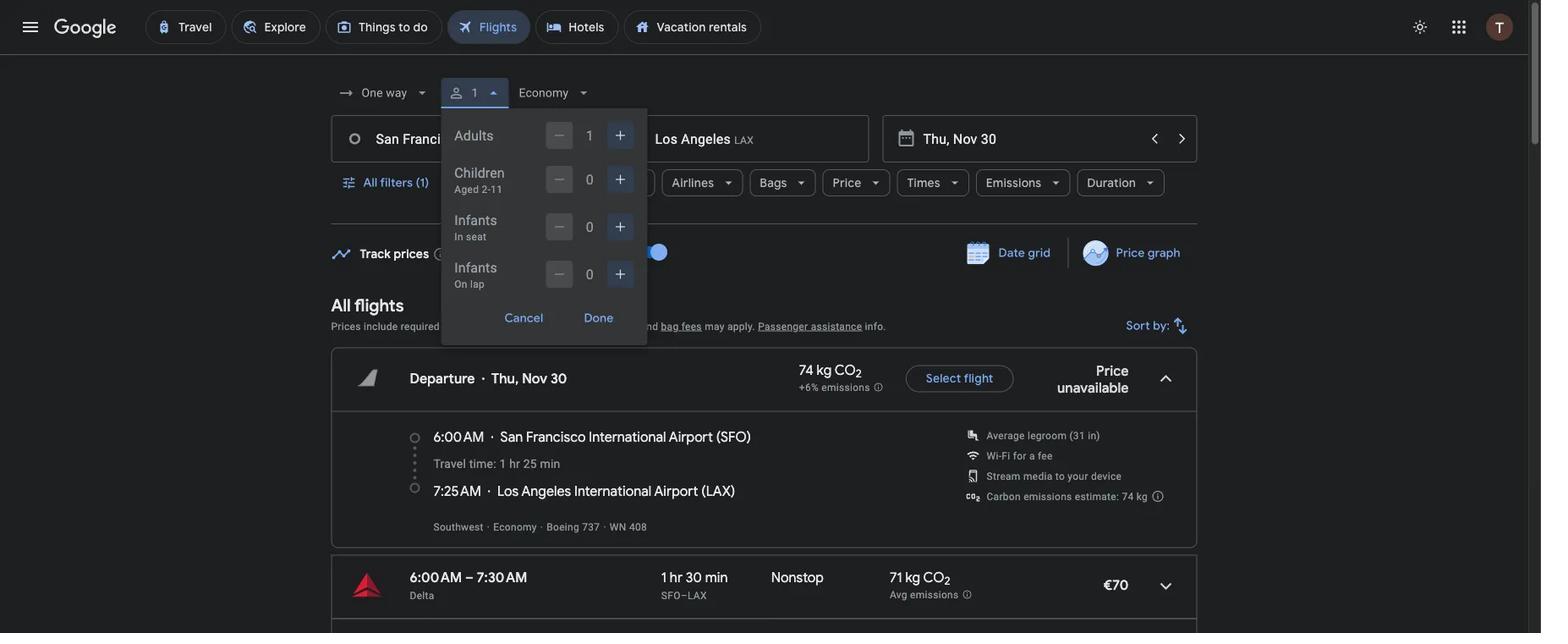 Task type: locate. For each thing, give the bounding box(es) containing it.
1 horizontal spatial sfo
[[721, 428, 747, 446]]

kg right 71
[[906, 569, 921, 586]]

price graph
[[1116, 245, 1181, 261]]

0 vertical spatial –
[[466, 569, 474, 586]]

0 horizontal spatial emissions
[[822, 382, 871, 394]]

average legroom (31 in)
[[987, 429, 1101, 441]]

required
[[401, 320, 440, 332]]

2 vertical spatial 30
[[686, 569, 702, 586]]

2 inside 71 kg co 2
[[945, 574, 951, 588]]

1 vertical spatial san
[[501, 428, 523, 446]]

1 vertical spatial –
[[681, 589, 688, 601]]

select flight button
[[906, 358, 1014, 399]]

kg right the estimate:
[[1137, 490, 1148, 502]]

1 horizontal spatial nov
[[522, 370, 548, 387]]

Departure time: 6:00 AM. text field
[[410, 569, 462, 586]]

0 vertical spatial emissions
[[822, 382, 871, 394]]

0 vertical spatial lax
[[706, 482, 731, 500]]

infants up seat
[[455, 212, 497, 228]]

min inside the '1 hr 30 min sfo – lax'
[[706, 569, 728, 586]]

0 left stops
[[586, 171, 594, 187]]

san up travel time: 1 hr 25 min
[[501, 428, 523, 446]]

1 horizontal spatial 2
[[945, 574, 951, 588]]

sort
[[1127, 318, 1151, 333]]

all for all filters (1)
[[363, 175, 378, 190]]

2 infants from the top
[[455, 259, 497, 275]]

co inside the 74 kg co 2
[[835, 361, 856, 379]]

international
[[589, 428, 666, 446], [575, 482, 652, 500]]

1 horizontal spatial (
[[717, 428, 721, 446]]

1 button
[[441, 73, 509, 113]]

1 vertical spatial emissions
[[1024, 490, 1073, 502]]

travel time: 1 hr 25 min
[[434, 457, 561, 471]]

2 inside the 74 kg co 2
[[856, 367, 862, 381]]

0 horizontal spatial (
[[702, 482, 706, 500]]

all inside main content
[[331, 295, 351, 316]]

delta
[[410, 589, 435, 601]]

0 vertical spatial 2
[[856, 367, 862, 381]]

2 vertical spatial price
[[1097, 362, 1129, 380]]

co inside 71 kg co 2
[[924, 569, 945, 586]]

1 vertical spatial all
[[331, 295, 351, 316]]

2 vertical spatial kg
[[906, 569, 921, 586]]

carbon emissions estimate: 74 kilograms element
[[987, 490, 1148, 502]]

all inside "button"
[[363, 175, 378, 190]]

min
[[540, 457, 561, 471], [706, 569, 728, 586]]

lax
[[706, 482, 731, 500], [688, 589, 707, 601]]

2 vertical spatial emissions
[[911, 589, 959, 601]]

1 vertical spatial airport
[[655, 482, 699, 500]]

30 for 1 hr 30 min sfo – lax
[[686, 569, 702, 586]]

74
[[800, 361, 814, 379], [1123, 490, 1134, 502]]

hr inside the '1 hr 30 min sfo – lax'
[[670, 569, 683, 586]]

2 horizontal spatial 30
[[686, 569, 702, 586]]

1 horizontal spatial hr
[[670, 569, 683, 586]]

2 for 74
[[856, 367, 862, 381]]

stream
[[987, 470, 1021, 482]]

price down the sort
[[1097, 362, 1129, 380]]

co up avg emissions
[[924, 569, 945, 586]]

sfo inside the '1 hr 30 min sfo – lax'
[[662, 589, 681, 601]]

nov inside find the best price region
[[458, 247, 481, 262]]

nonstop flight. element
[[772, 569, 824, 589]]

avg
[[890, 589, 908, 601]]

all left filters
[[363, 175, 378, 190]]

(
[[717, 428, 721, 446], [702, 482, 706, 500]]

1 vertical spatial co
[[924, 569, 945, 586]]

 image
[[482, 370, 485, 387]]

1 vertical spatial )
[[731, 482, 736, 500]]

children
[[455, 165, 505, 181]]

min left nonstop at the bottom of page
[[706, 569, 728, 586]]

1
[[472, 86, 478, 100], [586, 127, 594, 143], [519, 320, 525, 332], [500, 457, 506, 471], [662, 569, 667, 586]]

0 horizontal spatial hr
[[510, 457, 520, 471]]

1 horizontal spatial 74
[[1123, 490, 1134, 502]]

0 vertical spatial 30
[[484, 247, 498, 262]]

11
[[491, 184, 503, 195]]

international for francisco
[[589, 428, 666, 446]]

co up "+6% emissions"
[[835, 361, 856, 379]]

0 vertical spatial airport
[[669, 428, 713, 446]]

kg for 74
[[817, 361, 832, 379]]

0 vertical spatial nov
[[458, 247, 481, 262]]

1 inside number of passengers dialog
[[586, 127, 594, 143]]

passenger
[[758, 320, 809, 332]]

kg inside 71 kg co 2
[[906, 569, 921, 586]]

1 horizontal spatial –
[[681, 589, 688, 601]]

1 vertical spatial sfo
[[662, 589, 681, 601]]

1 vertical spatial price
[[1116, 245, 1145, 261]]

infants
[[455, 212, 497, 228], [455, 259, 497, 275]]

for
[[503, 320, 517, 332], [1014, 450, 1027, 462]]

6:00 am up travel
[[434, 428, 485, 446]]

all filters (1) button
[[331, 162, 443, 203]]

all
[[363, 175, 378, 190], [331, 295, 351, 316]]

 image left economy
[[487, 521, 490, 533]]

0 horizontal spatial 2
[[856, 367, 862, 381]]

2 0 from the top
[[586, 219, 594, 235]]

1 horizontal spatial emissions
[[911, 589, 959, 601]]

price inside price unavailable
[[1097, 362, 1129, 380]]

None search field
[[331, 73, 1198, 345]]

co
[[835, 361, 856, 379], [924, 569, 945, 586]]

international up los angeles international airport ( lax )
[[589, 428, 666, 446]]

adults
[[455, 127, 494, 143]]

for left a
[[1014, 450, 1027, 462]]

2 up "+6% emissions"
[[856, 367, 862, 381]]

74 right the estimate:
[[1123, 490, 1134, 502]]

1 vertical spatial 30
[[551, 370, 567, 387]]

fees right +
[[480, 320, 500, 332]]

0 for infants on lap
[[586, 266, 594, 282]]

0 vertical spatial co
[[835, 361, 856, 379]]

infants for infants on lap
[[455, 259, 497, 275]]

passenger assistance button
[[758, 320, 863, 332]]

swap origin and destination. image
[[590, 129, 611, 149]]

1 vertical spatial international
[[575, 482, 652, 500]]

children aged 2-11
[[455, 165, 505, 195]]

fee
[[1038, 450, 1053, 462]]

san inside popup button
[[460, 175, 480, 190]]

to
[[1056, 470, 1066, 482]]

san for san luis obispo
[[460, 175, 480, 190]]

2 vertical spatial 0
[[586, 266, 594, 282]]

0 vertical spatial all
[[363, 175, 378, 190]]

los
[[498, 482, 519, 500]]

sort by:
[[1127, 318, 1171, 333]]

0 horizontal spatial nov
[[458, 247, 481, 262]]

0 vertical spatial hr
[[510, 457, 520, 471]]

1 vertical spatial min
[[706, 569, 728, 586]]

2 for 71
[[945, 574, 951, 588]]

0 vertical spatial 74
[[800, 361, 814, 379]]

duration
[[1088, 175, 1137, 190]]

1 horizontal spatial co
[[924, 569, 945, 586]]

1 inside the '1 hr 30 min sfo – lax'
[[662, 569, 667, 586]]

0 vertical spatial for
[[503, 320, 517, 332]]

airlines button
[[662, 162, 743, 203]]

flights
[[355, 295, 404, 316]]

0 horizontal spatial fees
[[480, 320, 500, 332]]

emissions down 71 kg co 2
[[911, 589, 959, 601]]

30 inside the '1 hr 30 min sfo – lax'
[[686, 569, 702, 586]]

1 infants from the top
[[455, 212, 497, 228]]

in
[[455, 231, 464, 243]]

thu,
[[492, 370, 519, 387]]

fees right bag
[[682, 320, 702, 332]]

all filters (1)
[[363, 175, 429, 190]]

1 horizontal spatial min
[[706, 569, 728, 586]]

1 0 from the top
[[586, 171, 594, 187]]

30
[[484, 247, 498, 262], [551, 370, 567, 387], [686, 569, 702, 586]]

for left adult.
[[503, 320, 517, 332]]

1 vertical spatial infants
[[455, 259, 497, 275]]

Departure text field
[[924, 116, 1140, 162]]

1 horizontal spatial all
[[363, 175, 378, 190]]

0 horizontal spatial kg
[[817, 361, 832, 379]]

1 horizontal spatial fees
[[682, 320, 702, 332]]

1 horizontal spatial san
[[501, 428, 523, 446]]

– down total duration 1 hr 30 min. element
[[681, 589, 688, 601]]

6:00 am up delta
[[410, 569, 462, 586]]

0 vertical spatial kg
[[817, 361, 832, 379]]

1 vertical spatial lax
[[688, 589, 707, 601]]

1 vertical spatial hr
[[670, 569, 683, 586]]

None field
[[331, 78, 438, 108], [512, 78, 599, 108], [331, 78, 438, 108], [512, 78, 599, 108]]

bag fees button
[[661, 320, 702, 332]]

duration button
[[1078, 162, 1165, 203]]

1 horizontal spatial for
[[1014, 450, 1027, 462]]

none search field containing adults
[[331, 73, 1198, 345]]

0 vertical spatial 6:00 am
[[434, 428, 485, 446]]

0 for children aged 2-11
[[586, 171, 594, 187]]

san left 2-
[[460, 175, 480, 190]]

2 fees from the left
[[682, 320, 702, 332]]

0 horizontal spatial –
[[466, 569, 474, 586]]

0 vertical spatial international
[[589, 428, 666, 446]]

0 horizontal spatial all
[[331, 295, 351, 316]]

san inside all flights main content
[[501, 428, 523, 446]]

None text field
[[604, 115, 870, 162]]

fi
[[1002, 450, 1011, 462]]

track prices
[[360, 247, 429, 262]]

– left arrival time: 7:30 am. text box on the left of the page
[[466, 569, 474, 586]]

3 0 from the top
[[586, 266, 594, 282]]

departure
[[410, 370, 475, 387]]

Arrival time: 7:30 AM. text field
[[477, 569, 528, 586]]

kg for 71
[[906, 569, 921, 586]]

1 vertical spatial (
[[702, 482, 706, 500]]

6:00 am inside 6:00 am – 7:30 am delta
[[410, 569, 462, 586]]

carbon emissions estimate: 74 kg
[[987, 490, 1148, 502]]

0 horizontal spatial sfo
[[662, 589, 681, 601]]

1 vertical spatial 6:00 am
[[410, 569, 462, 586]]

0 vertical spatial infants
[[455, 212, 497, 228]]

74 kg co 2
[[800, 361, 862, 381]]

0 vertical spatial san
[[460, 175, 480, 190]]

emissions down the stream media to your device
[[1024, 490, 1073, 502]]

0 vertical spatial (
[[717, 428, 721, 446]]

leaves san francisco international airport at 6:00 am on thursday, november 30 and arrives at los angeles international airport at 7:30 am on thursday, november 30. element
[[410, 569, 528, 586]]

1 vertical spatial 0
[[586, 219, 594, 235]]

nov down seat
[[458, 247, 481, 262]]

price for price graph
[[1116, 245, 1145, 261]]

min right 25
[[540, 457, 561, 471]]

71
[[890, 569, 903, 586]]

0 horizontal spatial )
[[731, 482, 736, 500]]

1 horizontal spatial  image
[[541, 521, 544, 533]]

airport
[[669, 428, 713, 446], [655, 482, 699, 500]]

price left graph
[[1116, 245, 1145, 261]]

0 for infants in seat
[[586, 219, 594, 235]]

find the best price region
[[331, 232, 1198, 282]]

international up wn
[[575, 482, 652, 500]]

– inside 6:00 am – 7:30 am delta
[[466, 569, 474, 586]]

all flights
[[331, 295, 404, 316]]

bags button
[[750, 162, 816, 203]]

0 vertical spatial 0
[[586, 171, 594, 187]]

1 vertical spatial kg
[[1137, 490, 1148, 502]]

0 horizontal spatial for
[[503, 320, 517, 332]]

any dates
[[572, 247, 629, 262]]

main menu image
[[20, 17, 41, 37]]

0 down any
[[586, 266, 594, 282]]

0 up any
[[586, 219, 594, 235]]

0 horizontal spatial 74
[[800, 361, 814, 379]]

2 horizontal spatial emissions
[[1024, 490, 1073, 502]]

date grid button
[[955, 238, 1065, 268]]

1 fees from the left
[[480, 320, 500, 332]]

 image
[[487, 521, 490, 533], [541, 521, 544, 533]]

0 horizontal spatial 30
[[484, 247, 498, 262]]

total duration 1 hr 30 min. element
[[662, 569, 772, 589]]

1 horizontal spatial )
[[747, 428, 752, 446]]

prices
[[331, 320, 361, 332]]

san luis obispo
[[460, 175, 549, 190]]

emissions down the 74 kg co 2 on the bottom right of the page
[[822, 382, 871, 394]]

1 horizontal spatial kg
[[906, 569, 921, 586]]

0 horizontal spatial  image
[[487, 521, 490, 533]]

price for price unavailable
[[1097, 362, 1129, 380]]

apply.
[[728, 320, 756, 332]]

price inside price popup button
[[833, 175, 862, 190]]

done button
[[564, 305, 634, 332]]

 image left boeing at bottom
[[541, 521, 544, 533]]

0 vertical spatial price
[[833, 175, 862, 190]]

2 horizontal spatial kg
[[1137, 490, 1148, 502]]

0 horizontal spatial min
[[540, 457, 561, 471]]

kg up "+6% emissions"
[[817, 361, 832, 379]]

boeing 737
[[547, 521, 600, 533]]

nov right the thu,
[[522, 370, 548, 387]]

by:
[[1154, 318, 1171, 333]]

1 vertical spatial 2
[[945, 574, 951, 588]]

0 horizontal spatial co
[[835, 361, 856, 379]]

filters
[[380, 175, 413, 190]]

1 horizontal spatial 30
[[551, 370, 567, 387]]

1 vertical spatial nov
[[522, 370, 548, 387]]

luis
[[483, 175, 505, 190]]

74 up +6%
[[800, 361, 814, 379]]

all up prices
[[331, 295, 351, 316]]

adult.
[[528, 320, 555, 332]]

)
[[747, 428, 752, 446], [731, 482, 736, 500]]

2
[[856, 367, 862, 381], [945, 574, 951, 588]]

( for lax
[[702, 482, 706, 500]]

track
[[360, 247, 391, 262]]

2 up avg emissions
[[945, 574, 951, 588]]

infants up lap
[[455, 259, 497, 275]]

price inside price graph 'button'
[[1116, 245, 1145, 261]]

0 vertical spatial )
[[747, 428, 752, 446]]

price right the bags popup button
[[833, 175, 862, 190]]

0 horizontal spatial san
[[460, 175, 480, 190]]

70 euros text field
[[1104, 576, 1129, 594]]

kg inside the 74 kg co 2
[[817, 361, 832, 379]]



Task type: describe. For each thing, give the bounding box(es) containing it.
emissions
[[987, 175, 1042, 190]]

lax inside the '1 hr 30 min sfo – lax'
[[688, 589, 707, 601]]

stops
[[595, 175, 626, 190]]

bags
[[760, 175, 787, 190]]

+
[[471, 320, 477, 332]]

stops button
[[585, 162, 655, 203]]

media
[[1024, 470, 1053, 482]]

+6%
[[800, 382, 819, 394]]

Arrival time: 7:25 AM. text field
[[434, 482, 481, 500]]

airport for los angeles international airport
[[655, 482, 699, 500]]

optional
[[558, 320, 598, 332]]

done
[[584, 311, 614, 326]]

infants on lap
[[455, 259, 497, 290]]

€70
[[1104, 576, 1129, 594]]

wn 408
[[610, 521, 647, 533]]

Departure time: 6:00 AM. text field
[[434, 428, 485, 446]]

7:25 am
[[434, 482, 481, 500]]

1  image from the left
[[487, 521, 490, 533]]

emissions button
[[976, 162, 1071, 203]]

2  image from the left
[[541, 521, 544, 533]]

international for angeles
[[575, 482, 652, 500]]

san for san francisco international airport ( sfo )
[[501, 428, 523, 446]]

emissions for 71
[[911, 589, 959, 601]]

date
[[999, 245, 1026, 261]]

+6% emissions
[[800, 382, 871, 394]]

stream media to your device
[[987, 470, 1122, 482]]

dates
[[597, 247, 629, 262]]

in)
[[1088, 429, 1101, 441]]

date grid
[[999, 245, 1051, 261]]

time:
[[469, 457, 497, 471]]

wi-
[[987, 450, 1002, 462]]

71 kg co 2
[[890, 569, 951, 588]]

airport for san francisco international airport
[[669, 428, 713, 446]]

on
[[455, 278, 468, 290]]

) for los angeles international airport ( lax )
[[731, 482, 736, 500]]

1 inside popup button
[[472, 86, 478, 100]]

infants for infants in seat
[[455, 212, 497, 228]]

(1)
[[416, 175, 429, 190]]

30 for thu, nov 30
[[551, 370, 567, 387]]

taxes
[[443, 320, 468, 332]]

prices include required taxes + fees for 1 adult. optional charges and bag fees may apply. passenger assistance
[[331, 320, 863, 332]]

(31
[[1070, 429, 1086, 441]]

flight
[[964, 371, 994, 386]]

price for price
[[833, 175, 862, 190]]

74 inside the 74 kg co 2
[[800, 361, 814, 379]]

include
[[364, 320, 398, 332]]

your
[[1068, 470, 1089, 482]]

carbon
[[987, 490, 1021, 502]]

angeles
[[522, 482, 571, 500]]

) for san francisco international airport ( sfo )
[[747, 428, 752, 446]]

408
[[630, 521, 647, 533]]

device
[[1092, 470, 1122, 482]]

charges
[[600, 320, 638, 332]]

a
[[1030, 450, 1036, 462]]

number of passengers dialog
[[441, 108, 648, 345]]

learn more about tracked prices image
[[433, 247, 448, 262]]

2-
[[482, 184, 491, 195]]

0 vertical spatial sfo
[[721, 428, 747, 446]]

estimate:
[[1076, 490, 1120, 502]]

all flights main content
[[331, 232, 1198, 633]]

times button
[[897, 162, 970, 203]]

co for 74
[[835, 361, 856, 379]]

select
[[926, 371, 962, 386]]

1 hr 30 min sfo – lax
[[662, 569, 728, 601]]

change appearance image
[[1401, 7, 1441, 47]]

6:00 am for 6:00 am
[[434, 428, 485, 446]]

cancel button
[[484, 305, 564, 332]]

assistance
[[811, 320, 863, 332]]

economy
[[494, 521, 537, 533]]

average
[[987, 429, 1025, 441]]

san luis obispo button
[[450, 169, 578, 196]]

select flight
[[926, 371, 994, 386]]

emissions for 74
[[822, 382, 871, 394]]

cancel
[[505, 311, 544, 326]]

6:00 am for 6:00 am – 7:30 am delta
[[410, 569, 462, 586]]

co for 71
[[924, 569, 945, 586]]

– inside the '1 hr 30 min sfo – lax'
[[681, 589, 688, 601]]

737
[[582, 521, 600, 533]]

all for all flights
[[331, 295, 351, 316]]

los angeles international airport ( lax )
[[498, 482, 736, 500]]

price graph button
[[1072, 238, 1195, 268]]

grid
[[1029, 245, 1051, 261]]

wi-fi for a fee
[[987, 450, 1053, 462]]

travel
[[434, 457, 466, 471]]

nov 30
[[458, 247, 498, 262]]

prices
[[394, 247, 429, 262]]

boeing
[[547, 521, 580, 533]]

infants in seat
[[455, 212, 497, 243]]

airlines
[[672, 175, 714, 190]]

southwest
[[434, 521, 484, 533]]

25
[[524, 457, 537, 471]]

obispo
[[508, 175, 549, 190]]

times
[[908, 175, 941, 190]]

price unavailable
[[1058, 362, 1129, 396]]

lap
[[471, 278, 485, 290]]

aged
[[455, 184, 479, 195]]

6:00 am – 7:30 am delta
[[410, 569, 528, 601]]

graph
[[1148, 245, 1181, 261]]

1 vertical spatial 74
[[1123, 490, 1134, 502]]

loading results progress bar
[[0, 54, 1529, 58]]

1 vertical spatial for
[[1014, 450, 1027, 462]]

unavailable
[[1058, 379, 1129, 396]]

( for sfo
[[717, 428, 721, 446]]

avg emissions
[[890, 589, 959, 601]]

0 vertical spatial min
[[540, 457, 561, 471]]

seat
[[466, 231, 487, 243]]

any
[[572, 247, 594, 262]]

nonstop
[[772, 569, 824, 586]]

30 inside find the best price region
[[484, 247, 498, 262]]

flight details. leaves san francisco international airport at 6:00 am on thursday, november 30 and arrives at los angeles international airport at 7:30 am on thursday, november 30. image
[[1146, 566, 1187, 606]]

sort by: button
[[1120, 306, 1198, 346]]



Task type: vqa. For each thing, say whether or not it's contained in the screenshot.
middle 2611
no



